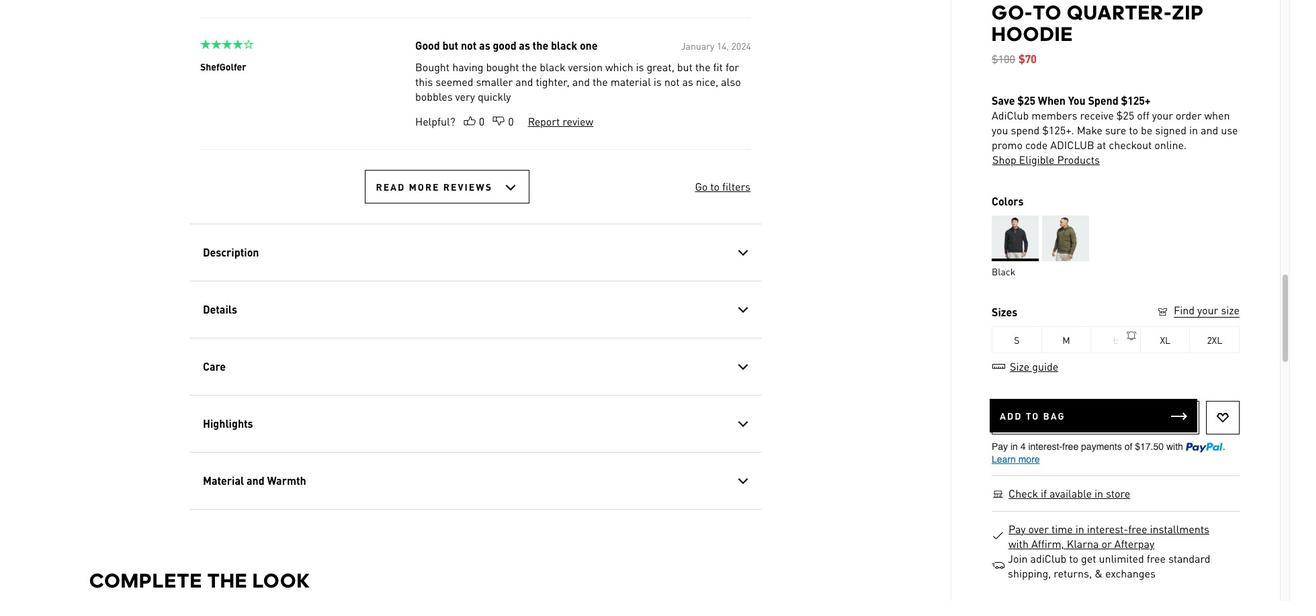 Task type: describe. For each thing, give the bounding box(es) containing it.
shefgolfer
[[200, 60, 246, 73]]

14,
[[717, 40, 729, 52]]

check
[[1009, 487, 1039, 501]]

$100
[[992, 52, 1016, 66]]

xl button
[[1141, 327, 1191, 354]]

promo
[[992, 138, 1023, 152]]

checkout
[[1109, 138, 1152, 152]]

free for interest-
[[1129, 522, 1148, 536]]

adiclub
[[1031, 552, 1067, 566]]

2xl
[[1207, 334, 1223, 346]]

shop
[[993, 153, 1017, 167]]

as inside bought having bought the black version which is great, but the fit for this seemed smaller and tighter, and the material is not as nice, also bobbles very quickly
[[682, 75, 693, 89]]

read more reviews
[[376, 181, 492, 193]]

off
[[1137, 108, 1150, 122]]

your inside save $25 when you spend $125+ adiclub members receive $25 off your order when you spend $125+. make sure to be signed in and use promo code adiclub at checkout online. shop eligible products
[[1153, 108, 1174, 122]]

go to filters
[[695, 179, 750, 194]]

affirm,
[[1032, 537, 1065, 551]]

interest-
[[1087, 522, 1129, 536]]

care button
[[190, 339, 761, 395]]

black
[[992, 266, 1016, 278]]

get
[[1081, 552, 1097, 566]]

in for store
[[1095, 487, 1104, 501]]

find your size button
[[1157, 303, 1240, 320]]

also
[[721, 75, 741, 89]]

0 vertical spatial black
[[551, 38, 577, 52]]

to for add
[[1026, 410, 1040, 422]]

0 vertical spatial $25
[[1018, 93, 1036, 108]]

adiclub
[[992, 108, 1029, 122]]

$125+
[[1121, 93, 1151, 108]]

you
[[992, 123, 1009, 137]]

colors
[[992, 194, 1024, 208]]

available
[[1050, 487, 1092, 501]]

very
[[455, 89, 475, 104]]

join
[[1008, 552, 1028, 566]]

january
[[681, 40, 714, 52]]

$125+.
[[1043, 123, 1075, 137]]

save $25 when you spend $125+ adiclub members receive $25 off your order when you spend $125+. make sure to be signed in and use promo code adiclub at checkout online. shop eligible products
[[992, 93, 1239, 167]]

highlights
[[203, 417, 253, 431]]

1 horizontal spatial is
[[653, 75, 662, 89]]

material and warmth button
[[190, 453, 761, 510]]

s
[[1014, 334, 1020, 346]]

order
[[1176, 108, 1202, 122]]

description button
[[190, 225, 761, 281]]

complete the look
[[89, 569, 310, 593]]

to inside save $25 when you spend $125+ adiclub members receive $25 off your order when you spend $125+. make sure to be signed in and use promo code adiclub at checkout online. shop eligible products
[[1129, 123, 1139, 137]]

and inside button
[[246, 474, 264, 488]]

l
[[1113, 334, 1119, 346]]

bobbles
[[415, 89, 452, 104]]

to inside the join adiclub to get unlimited free standard shipping, returns, & exchanges
[[1070, 552, 1079, 566]]

online.
[[1155, 138, 1187, 152]]

which
[[605, 60, 633, 74]]

report review
[[528, 114, 593, 128]]

great,
[[647, 60, 674, 74]]

seemed
[[435, 75, 473, 89]]

details button
[[190, 282, 761, 338]]

the right good
[[532, 38, 548, 52]]

klarna
[[1067, 537, 1099, 551]]

make
[[1077, 123, 1103, 137]]

the right bought
[[522, 60, 537, 74]]

details
[[203, 302, 237, 317]]

the left look
[[207, 569, 247, 593]]

to inside button
[[710, 179, 720, 194]]

material and warmth
[[203, 474, 306, 488]]

0 horizontal spatial but
[[442, 38, 458, 52]]

use
[[1221, 123, 1239, 137]]

bought
[[415, 60, 449, 74]]

1 horizontal spatial as
[[519, 38, 530, 52]]

and down bought
[[515, 75, 533, 89]]

bag
[[1044, 410, 1066, 422]]

one
[[580, 38, 598, 52]]

for
[[726, 60, 739, 74]]

black inside bought having bought the black version which is great, but the fit for this seemed smaller and tighter, and the material is not as nice, also bobbles very quickly
[[540, 60, 565, 74]]

material
[[610, 75, 651, 89]]

read more reviews button
[[365, 170, 529, 204]]

but inside bought having bought the black version which is great, but the fit for this seemed smaller and tighter, and the material is not as nice, also bobbles very quickly
[[677, 60, 693, 74]]

reviews
[[443, 181, 492, 193]]

products
[[1058, 153, 1100, 167]]

when
[[1038, 93, 1066, 108]]

fit
[[713, 60, 723, 74]]

to for go-
[[1033, 1, 1062, 24]]

l button
[[1092, 327, 1141, 354]]

january 14, 2024
[[681, 40, 751, 52]]

more
[[409, 181, 440, 193]]

version
[[568, 60, 603, 74]]

join adiclub to get unlimited free standard shipping, returns, & exchanges
[[1008, 552, 1211, 581]]

eligible
[[1019, 153, 1055, 167]]

0 horizontal spatial as
[[479, 38, 490, 52]]

add to bag button
[[990, 399, 1198, 433]]

be
[[1141, 123, 1153, 137]]

spend
[[1089, 93, 1119, 108]]

good but not as good as the black one
[[415, 38, 598, 52]]

and down version
[[572, 75, 590, 89]]

unlimited
[[1099, 552, 1144, 566]]

guide
[[1033, 360, 1059, 374]]

good
[[415, 38, 440, 52]]



Task type: vqa. For each thing, say whether or not it's contained in the screenshot.
but in Bought having bought the black version which is great, but the fit for this seemed smaller and tighter, and the material is not as nice, also bobbles very quickly
yes



Task type: locate. For each thing, give the bounding box(es) containing it.
add to bag
[[1000, 410, 1066, 422]]

and left warmth
[[246, 474, 264, 488]]

not down great,
[[664, 75, 680, 89]]

returns,
[[1054, 567, 1092, 581]]

care
[[203, 360, 226, 374]]

pay over time in interest-free installments with affirm, klarna or afterpay link
[[1008, 522, 1231, 552]]

your up "signed"
[[1153, 108, 1174, 122]]

in inside pay over time in interest-free installments with affirm, klarna or afterpay
[[1076, 522, 1085, 536]]

receive
[[1080, 108, 1114, 122]]

black up tighter,
[[540, 60, 565, 74]]

go-
[[992, 1, 1033, 24]]

and down when
[[1201, 123, 1219, 137]]

look
[[252, 569, 310, 593]]

1 horizontal spatial $25
[[1117, 108, 1135, 122]]

afterpay
[[1115, 537, 1155, 551]]

filters
[[722, 179, 750, 194]]

is up the material
[[636, 60, 644, 74]]

installments
[[1150, 522, 1210, 536]]

0 horizontal spatial to
[[710, 179, 720, 194]]

free inside the join adiclub to get unlimited free standard shipping, returns, & exchanges
[[1147, 552, 1166, 566]]

0 vertical spatial free
[[1129, 522, 1148, 536]]

to up returns,
[[1070, 552, 1079, 566]]

signed
[[1156, 123, 1187, 137]]

is
[[636, 60, 644, 74], [653, 75, 662, 89]]

0 horizontal spatial not
[[461, 38, 477, 52]]

free up afterpay
[[1129, 522, 1148, 536]]

over
[[1029, 522, 1049, 536]]

shop eligible products link
[[992, 153, 1101, 167]]

1 0 from the left
[[479, 114, 484, 128]]

warmth
[[267, 474, 306, 488]]

quarter-
[[1067, 1, 1173, 24]]

in inside save $25 when you spend $125+ adiclub members receive $25 off your order when you spend $125+. make sure to be signed in and use promo code adiclub at checkout online. shop eligible products
[[1190, 123, 1199, 137]]

1 vertical spatial in
[[1095, 487, 1104, 501]]

smaller
[[476, 75, 513, 89]]

and inside save $25 when you spend $125+ adiclub members receive $25 off your order when you spend $125+. make sure to be signed in and use promo code adiclub at checkout online. shop eligible products
[[1201, 123, 1219, 137]]

exchanges
[[1106, 567, 1156, 581]]

0 horizontal spatial $25
[[1018, 93, 1036, 108]]

as
[[479, 38, 490, 52], [519, 38, 530, 52], [682, 75, 693, 89]]

2 horizontal spatial as
[[682, 75, 693, 89]]

store
[[1106, 487, 1131, 501]]

$25
[[1018, 93, 1036, 108], [1117, 108, 1135, 122]]

2 horizontal spatial in
[[1190, 123, 1199, 137]]

standard
[[1169, 552, 1211, 566]]

0 vertical spatial to
[[1129, 123, 1139, 137]]

having
[[452, 60, 483, 74]]

is down great,
[[653, 75, 662, 89]]

your left size
[[1198, 303, 1219, 317]]

in left store
[[1095, 487, 1104, 501]]

review
[[562, 114, 593, 128]]

to left 'be'
[[1129, 123, 1139, 137]]

nice,
[[696, 75, 718, 89]]

to
[[1129, 123, 1139, 137], [710, 179, 720, 194], [1070, 552, 1079, 566]]

this
[[415, 75, 433, 89]]

but
[[442, 38, 458, 52], [677, 60, 693, 74]]

1 vertical spatial not
[[664, 75, 680, 89]]

not up having at the top left of the page
[[461, 38, 477, 52]]

0 horizontal spatial in
[[1076, 522, 1085, 536]]

pay over time in interest-free installments with affirm, klarna or afterpay
[[1009, 522, 1210, 551]]

to inside button
[[1026, 410, 1040, 422]]

when
[[1205, 108, 1230, 122]]

sizes
[[992, 305, 1018, 319]]

as right good
[[519, 38, 530, 52]]

free for unlimited
[[1147, 552, 1166, 566]]

1 horizontal spatial your
[[1198, 303, 1219, 317]]

1 horizontal spatial 0
[[508, 114, 514, 128]]

find your size
[[1174, 303, 1240, 317]]

spend
[[1011, 123, 1040, 137]]

in for interest-
[[1076, 522, 1085, 536]]

sure
[[1106, 123, 1127, 137]]

as left nice,
[[682, 75, 693, 89]]

to left bag
[[1026, 410, 1040, 422]]

2 0 from the left
[[508, 114, 514, 128]]

0 vertical spatial to
[[1033, 1, 1062, 24]]

1 vertical spatial your
[[1198, 303, 1219, 317]]

2024
[[731, 40, 751, 52]]

the left fit
[[695, 60, 711, 74]]

your inside "find your size" button
[[1198, 303, 1219, 317]]

1 vertical spatial but
[[677, 60, 693, 74]]

as left good
[[479, 38, 490, 52]]

1 vertical spatial free
[[1147, 552, 1166, 566]]

or
[[1102, 537, 1112, 551]]

but right good
[[442, 38, 458, 52]]

0 horizontal spatial your
[[1153, 108, 1174, 122]]

free
[[1129, 522, 1148, 536], [1147, 552, 1166, 566]]

at
[[1097, 138, 1107, 152]]

to right go at the top
[[710, 179, 720, 194]]

you
[[1069, 93, 1086, 108]]

size guide link
[[992, 360, 1059, 374]]

0 vertical spatial is
[[636, 60, 644, 74]]

0 vertical spatial not
[[461, 38, 477, 52]]

1 vertical spatial is
[[653, 75, 662, 89]]

size guide
[[1010, 360, 1059, 374]]

2 vertical spatial to
[[1070, 552, 1079, 566]]

not
[[461, 38, 477, 52], [664, 75, 680, 89]]

product color: black image
[[992, 216, 1039, 261]]

hoodie
[[992, 22, 1074, 46]]

report review button
[[527, 114, 594, 129]]

size
[[1221, 303, 1240, 317]]

0 horizontal spatial is
[[636, 60, 644, 74]]

to up $70
[[1033, 1, 1062, 24]]

2 vertical spatial in
[[1076, 522, 1085, 536]]

1 vertical spatial $25
[[1117, 108, 1135, 122]]

highlights button
[[190, 396, 761, 452]]

in down order
[[1190, 123, 1199, 137]]

save
[[992, 93, 1015, 108]]

not inside bought having bought the black version which is great, but the fit for this seemed smaller and tighter, and the material is not as nice, also bobbles very quickly
[[664, 75, 680, 89]]

with
[[1009, 537, 1029, 551]]

bought
[[486, 60, 519, 74]]

1 horizontal spatial not
[[664, 75, 680, 89]]

go-to quarter-zip hoodie $100 $70
[[992, 1, 1205, 66]]

0 horizontal spatial 0
[[479, 114, 484, 128]]

in
[[1190, 123, 1199, 137], [1095, 487, 1104, 501], [1076, 522, 1085, 536]]

find
[[1174, 303, 1195, 317]]

product color: olive strata image
[[1042, 216, 1089, 261]]

2 horizontal spatial to
[[1129, 123, 1139, 137]]

$25 up adiclub
[[1018, 93, 1036, 108]]

bought having bought the black version which is great, but the fit for this seemed smaller and tighter, and the material is not as nice, also bobbles very quickly
[[415, 60, 741, 104]]

2xl button
[[1191, 327, 1240, 354]]

1 horizontal spatial in
[[1095, 487, 1104, 501]]

in up the klarna
[[1076, 522, 1085, 536]]

adiclub
[[1051, 138, 1095, 152]]

helpful?
[[415, 114, 455, 128]]

find your size image
[[1157, 306, 1170, 319]]

check if available in store button
[[1008, 487, 1131, 501]]

the down version
[[592, 75, 608, 89]]

s button
[[993, 327, 1042, 354]]

quickly
[[478, 89, 511, 104]]

1 vertical spatial to
[[710, 179, 720, 194]]

to inside the go-to quarter-zip hoodie $100 $70
[[1033, 1, 1062, 24]]

read
[[376, 181, 405, 193]]

members
[[1032, 108, 1078, 122]]

but right great,
[[677, 60, 693, 74]]

black left the one
[[551, 38, 577, 52]]

1 vertical spatial to
[[1026, 410, 1040, 422]]

check if available in store
[[1009, 487, 1131, 501]]

m button
[[1042, 327, 1092, 354]]

$25 up sure
[[1117, 108, 1135, 122]]

black
[[551, 38, 577, 52], [540, 60, 565, 74]]

go to filters button
[[694, 179, 751, 194]]

go
[[695, 179, 708, 194]]

1 horizontal spatial but
[[677, 60, 693, 74]]

pay
[[1009, 522, 1026, 536]]

0 vertical spatial your
[[1153, 108, 1174, 122]]

0 vertical spatial but
[[442, 38, 458, 52]]

tighter,
[[536, 75, 570, 89]]

in inside "check if available in store" button
[[1095, 487, 1104, 501]]

1 horizontal spatial to
[[1070, 552, 1079, 566]]

xl
[[1160, 334, 1171, 346]]

free inside pay over time in interest-free installments with affirm, klarna or afterpay
[[1129, 522, 1148, 536]]

0 vertical spatial in
[[1190, 123, 1199, 137]]

1 vertical spatial black
[[540, 60, 565, 74]]

free down afterpay
[[1147, 552, 1166, 566]]



